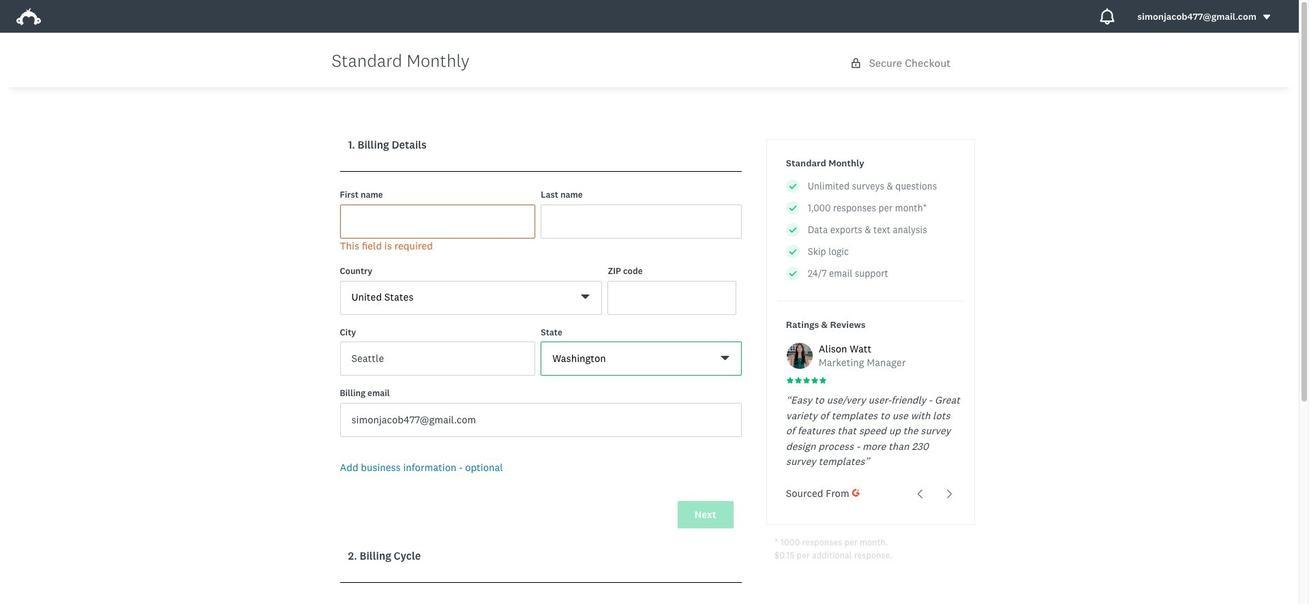 Task type: locate. For each thing, give the bounding box(es) containing it.
chevronleft image
[[916, 489, 926, 499]]

None telephone field
[[608, 281, 737, 315]]

surveymonkey logo image
[[16, 8, 41, 25]]

None text field
[[340, 204, 536, 238]]

dropdown arrow image
[[1263, 12, 1272, 22]]

None text field
[[541, 204, 742, 238], [340, 342, 536, 376], [340, 403, 742, 437], [541, 204, 742, 238], [340, 342, 536, 376], [340, 403, 742, 437]]



Task type: describe. For each thing, give the bounding box(es) containing it.
chevronright image
[[945, 489, 955, 499]]

products icon image
[[1100, 8, 1116, 25]]



Task type: vqa. For each thing, say whether or not it's contained in the screenshot.
Help Icon
no



